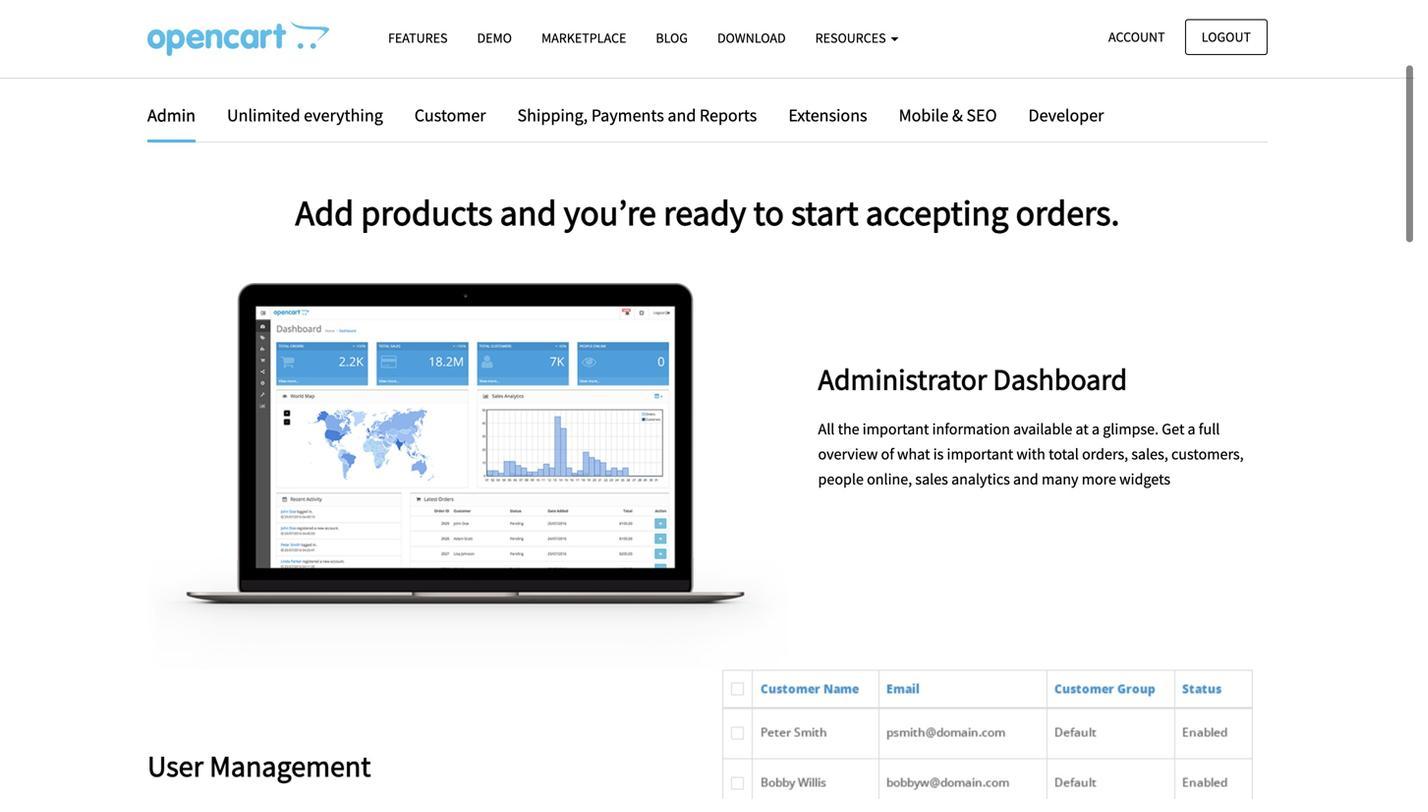 Task type: describe. For each thing, give the bounding box(es) containing it.
reports
[[700, 104, 757, 126]]

mobile
[[899, 104, 949, 126]]

customers,
[[1172, 444, 1244, 464]]

account
[[1109, 28, 1165, 46]]

the
[[838, 419, 860, 439]]

analytics
[[952, 470, 1010, 489]]

is
[[933, 444, 944, 464]]

0 vertical spatial important
[[863, 419, 929, 439]]

admin
[[147, 104, 196, 126]]

get
[[1162, 419, 1185, 439]]

and for products
[[500, 190, 557, 235]]

orders.
[[1016, 190, 1120, 235]]

1 horizontal spatial important
[[947, 444, 1014, 464]]

seo
[[967, 104, 997, 126]]

mobile & seo
[[899, 104, 997, 126]]

extensions link
[[774, 101, 882, 130]]

start
[[791, 190, 859, 235]]

unlimited everything
[[227, 104, 383, 126]]

extensions
[[789, 104, 868, 126]]

user management
[[147, 748, 371, 785]]

blog
[[656, 29, 688, 47]]

administrator dashboard
[[818, 361, 1128, 398]]

people
[[818, 470, 864, 489]]

marketplace
[[542, 29, 626, 47]]

demo
[[477, 29, 512, 47]]

many
[[1042, 470, 1079, 489]]

available
[[1013, 419, 1073, 439]]

&
[[952, 104, 963, 126]]

with
[[1017, 444, 1046, 464]]

blog link
[[641, 21, 703, 55]]

accepting
[[866, 190, 1009, 235]]

you're
[[564, 190, 656, 235]]

account link
[[1092, 19, 1182, 55]]

information
[[932, 419, 1010, 439]]

shipping, payments and reports link
[[503, 101, 772, 130]]

ready
[[664, 190, 747, 235]]

resources
[[815, 29, 889, 47]]

administrator
[[818, 361, 987, 398]]

and inside all the important information available at a glimpse. get a full overview of what is important with total orders, sales, customers, people online, sales analytics and many more widgets
[[1013, 470, 1039, 489]]

orders,
[[1082, 444, 1129, 464]]

admin link
[[147, 101, 210, 142]]

add products and you're ready to start accepting orders.
[[295, 190, 1120, 235]]



Task type: locate. For each thing, give the bounding box(es) containing it.
all the important information available at a glimpse. get a full overview of what is important with total orders, sales, customers, people online, sales analytics and many more widgets
[[818, 419, 1244, 489]]

unlimited everything link
[[212, 101, 398, 130]]

marketplace link
[[527, 21, 641, 55]]

add
[[295, 190, 354, 235]]

administrator dashboard image
[[147, 283, 789, 670]]

features link
[[374, 21, 462, 55]]

online,
[[867, 470, 912, 489]]

0 horizontal spatial and
[[500, 190, 557, 235]]

unlimited
[[227, 104, 300, 126]]

products
[[361, 190, 493, 235]]

resources link
[[801, 21, 914, 55]]

logout link
[[1185, 19, 1268, 55]]

important
[[863, 419, 929, 439], [947, 444, 1014, 464]]

2 vertical spatial and
[[1013, 470, 1039, 489]]

0 horizontal spatial important
[[863, 419, 929, 439]]

glimpse.
[[1103, 419, 1159, 439]]

features
[[388, 29, 448, 47]]

2 horizontal spatial and
[[1013, 470, 1039, 489]]

a right the at
[[1092, 419, 1100, 439]]

of
[[881, 444, 894, 464]]

overview
[[818, 444, 878, 464]]

download link
[[703, 21, 801, 55]]

and left you're on the top left of the page
[[500, 190, 557, 235]]

developer link
[[1014, 101, 1104, 130]]

shipping,
[[518, 104, 588, 126]]

and left reports
[[668, 104, 696, 126]]

a left "full"
[[1188, 419, 1196, 439]]

everything
[[304, 104, 383, 126]]

user
[[147, 748, 204, 785]]

more
[[1082, 470, 1117, 489]]

1 vertical spatial important
[[947, 444, 1014, 464]]

1 horizontal spatial a
[[1188, 419, 1196, 439]]

shipping, payments and reports
[[518, 104, 757, 126]]

opencart - features image
[[147, 21, 329, 56]]

customer link
[[400, 101, 501, 130]]

1 vertical spatial and
[[500, 190, 557, 235]]

widgets
[[1120, 470, 1171, 489]]

and
[[668, 104, 696, 126], [500, 190, 557, 235], [1013, 470, 1039, 489]]

what
[[897, 444, 930, 464]]

demo link
[[462, 21, 527, 55]]

at
[[1076, 419, 1089, 439]]

and for payments
[[668, 104, 696, 126]]

sales
[[915, 470, 948, 489]]

download
[[717, 29, 786, 47]]

2 a from the left
[[1188, 419, 1196, 439]]

all
[[818, 419, 835, 439]]

important up of
[[863, 419, 929, 439]]

and down the with
[[1013, 470, 1039, 489]]

important up analytics
[[947, 444, 1014, 464]]

1 horizontal spatial and
[[668, 104, 696, 126]]

payments
[[591, 104, 664, 126]]

1 a from the left
[[1092, 419, 1100, 439]]

sales,
[[1132, 444, 1169, 464]]

logout
[[1202, 28, 1251, 46]]

full
[[1199, 419, 1220, 439]]

0 vertical spatial and
[[668, 104, 696, 126]]

user management image
[[722, 670, 1253, 799]]

total
[[1049, 444, 1079, 464]]

dashboard
[[993, 361, 1128, 398]]

developer
[[1029, 104, 1104, 126]]

customer
[[415, 104, 486, 126]]

0 horizontal spatial a
[[1092, 419, 1100, 439]]

a
[[1092, 419, 1100, 439], [1188, 419, 1196, 439]]

to
[[754, 190, 784, 235]]

management
[[209, 748, 371, 785]]

mobile & seo link
[[884, 101, 1012, 130]]



Task type: vqa. For each thing, say whether or not it's contained in the screenshot.
Apply to become a partner 'image'
no



